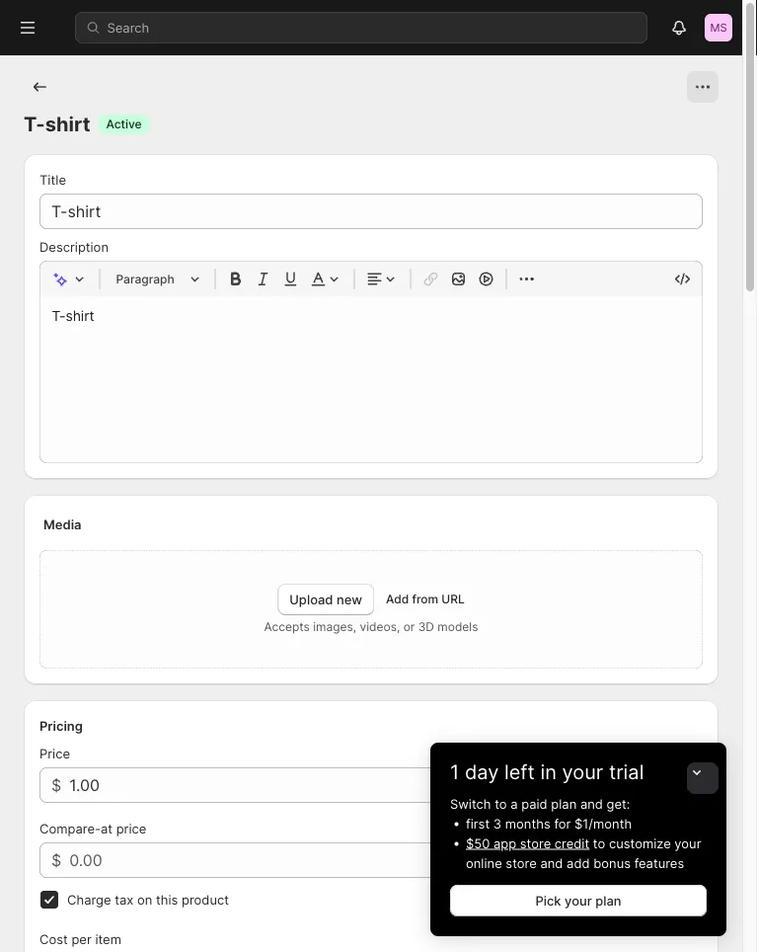 Task type: describe. For each thing, give the bounding box(es) containing it.
images,
[[313, 620, 357, 634]]

pick your plan link
[[450, 885, 707, 917]]

3d
[[419, 620, 435, 634]]

upload
[[290, 592, 333, 607]]

features
[[635, 856, 685, 871]]

Title text field
[[40, 194, 703, 229]]

trial
[[609, 760, 645, 784]]

left
[[505, 760, 535, 784]]

$50
[[466, 836, 490, 851]]

from
[[412, 592, 439, 607]]

1 day left in your trial element
[[431, 794, 727, 937]]

for
[[555, 816, 571, 831]]

$50 app store credit link
[[466, 836, 590, 851]]

online
[[466, 856, 503, 871]]

item
[[95, 932, 122, 947]]

url
[[442, 592, 465, 607]]

0 horizontal spatial plan
[[552, 796, 577, 812]]

first 3 months for $1/month
[[466, 816, 633, 831]]

app
[[494, 836, 517, 851]]

this
[[156, 892, 178, 907]]

customize
[[609, 836, 672, 851]]

accepts
[[264, 620, 310, 634]]

product
[[182, 892, 229, 907]]

1
[[450, 760, 460, 784]]

1 day left in your trial button
[[431, 743, 727, 784]]

in
[[541, 760, 557, 784]]

charge
[[67, 892, 111, 907]]

search
[[107, 20, 149, 35]]

switch to a paid plan and get:
[[450, 796, 631, 812]]

paragraph button
[[108, 267, 207, 291]]

cost
[[40, 932, 68, 947]]

cost per item
[[40, 932, 122, 947]]

t-
[[24, 112, 45, 136]]

t-shirt
[[24, 112, 90, 136]]

add from url button
[[386, 592, 465, 607]]

your inside pick your plan link
[[565, 893, 592, 908]]

title
[[40, 172, 66, 187]]

your inside 1 day left in your trial dropdown button
[[563, 760, 604, 784]]

paid
[[522, 796, 548, 812]]

and for plan
[[581, 796, 604, 812]]

models
[[438, 620, 479, 634]]

pricing
[[40, 718, 83, 734]]

or
[[404, 620, 415, 634]]

price
[[116, 821, 147, 836]]

3
[[494, 816, 502, 831]]

first
[[466, 816, 490, 831]]

charge tax on this product
[[67, 892, 229, 907]]

price
[[40, 746, 70, 761]]

store inside to customize your online store and add bonus features
[[506, 856, 537, 871]]

a
[[511, 796, 518, 812]]

$1/month
[[575, 816, 633, 831]]

upload new
[[290, 592, 363, 607]]



Task type: locate. For each thing, give the bounding box(es) containing it.
tax
[[115, 892, 134, 907]]

accepts images, videos, or 3d models
[[264, 620, 479, 634]]

new
[[337, 592, 363, 607]]

0 vertical spatial store
[[520, 836, 551, 851]]

$ down price
[[51, 776, 61, 795]]

and for store
[[541, 856, 564, 871]]

and up $1/month
[[581, 796, 604, 812]]

1 horizontal spatial plan
[[596, 893, 622, 908]]

store
[[520, 836, 551, 851], [506, 856, 537, 871]]

bonus
[[594, 856, 631, 871]]

1 vertical spatial plan
[[596, 893, 622, 908]]

and
[[581, 796, 604, 812], [541, 856, 564, 871]]

to
[[495, 796, 507, 812], [594, 836, 606, 851]]

paragraph
[[116, 272, 175, 286]]

switch
[[450, 796, 492, 812]]

at
[[101, 821, 113, 836]]

to customize your online store and add bonus features
[[466, 836, 702, 871]]

store down months
[[520, 836, 551, 851]]

description
[[40, 239, 109, 254]]

1 vertical spatial to
[[594, 836, 606, 851]]

plan up for
[[552, 796, 577, 812]]

$50 app store credit
[[466, 836, 590, 851]]

1 $ from the top
[[51, 776, 61, 795]]

on
[[137, 892, 152, 907]]

your right in
[[563, 760, 604, 784]]

0 horizontal spatial and
[[541, 856, 564, 871]]

Compare-at price text field
[[69, 843, 668, 878]]

search button
[[75, 12, 648, 43]]

1 vertical spatial store
[[506, 856, 537, 871]]

0 vertical spatial your
[[563, 760, 604, 784]]

your right pick
[[565, 893, 592, 908]]

0 vertical spatial and
[[581, 796, 604, 812]]

Price text field
[[69, 768, 703, 803]]

day
[[465, 760, 499, 784]]

1 vertical spatial $
[[51, 851, 61, 870]]

1 horizontal spatial to
[[594, 836, 606, 851]]

compare-
[[40, 821, 101, 836]]

$
[[51, 776, 61, 795], [51, 851, 61, 870]]

2 $ from the top
[[51, 851, 61, 870]]

credit
[[555, 836, 590, 851]]

$ for compare-at price
[[51, 851, 61, 870]]

plan
[[552, 796, 577, 812], [596, 893, 622, 908]]

compare-at price
[[40, 821, 147, 836]]

add
[[567, 856, 590, 871]]

1 day left in your trial
[[450, 760, 645, 784]]

videos,
[[360, 620, 400, 634]]

my store image
[[705, 14, 733, 41]]

to inside to customize your online store and add bonus features
[[594, 836, 606, 851]]

to down $1/month
[[594, 836, 606, 851]]

months
[[506, 816, 551, 831]]

get:
[[607, 796, 631, 812]]

and inside to customize your online store and add bonus features
[[541, 856, 564, 871]]

upload new button
[[278, 584, 374, 615]]

$ for price
[[51, 776, 61, 795]]

0 vertical spatial $
[[51, 776, 61, 795]]

active
[[106, 117, 142, 131]]

media
[[43, 517, 82, 532]]

plan down bonus
[[596, 893, 622, 908]]

add
[[386, 592, 409, 607]]

pick
[[536, 893, 562, 908]]

0 vertical spatial to
[[495, 796, 507, 812]]

per
[[72, 932, 92, 947]]

and left add at bottom
[[541, 856, 564, 871]]

2 vertical spatial your
[[565, 893, 592, 908]]

your inside to customize your online store and add bonus features
[[675, 836, 702, 851]]

add from url
[[386, 592, 465, 607]]

shirt
[[45, 112, 90, 136]]

ms button
[[703, 12, 735, 43]]

your up features
[[675, 836, 702, 851]]

store down $50 app store credit
[[506, 856, 537, 871]]

1 vertical spatial your
[[675, 836, 702, 851]]

$ down compare-
[[51, 851, 61, 870]]

0 vertical spatial plan
[[552, 796, 577, 812]]

0 horizontal spatial to
[[495, 796, 507, 812]]

1 horizontal spatial and
[[581, 796, 604, 812]]

your
[[563, 760, 604, 784], [675, 836, 702, 851], [565, 893, 592, 908]]

to left a
[[495, 796, 507, 812]]

1 vertical spatial and
[[541, 856, 564, 871]]

pick your plan
[[536, 893, 622, 908]]



Task type: vqa. For each thing, say whether or not it's contained in the screenshot.
Will
no



